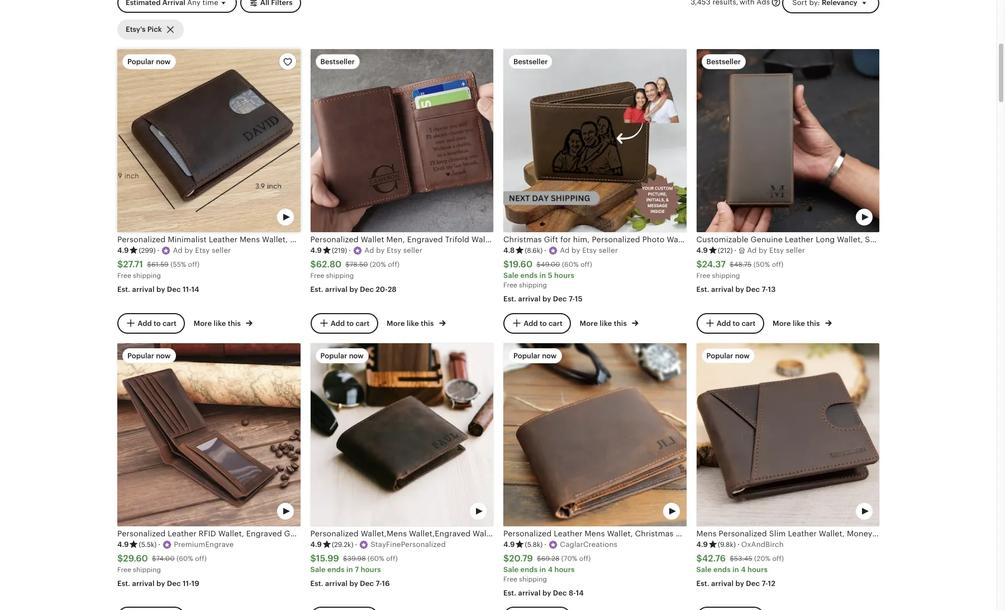 Task type: locate. For each thing, give the bounding box(es) containing it.
sale down the 19.60
[[503, 271, 519, 280]]

2 more like this from the left
[[387, 320, 436, 328]]

hours down (70%
[[554, 566, 575, 574]]

1 add from the left
[[138, 319, 152, 327]]

by down '$ 62.80 $ 78.50 (20% off) free shipping'
[[349, 286, 358, 294]]

mens personalized slim leather wallet, money clip, gifts for man, anniversary gifts for dad, money clip, husband gift, rfid mens wallet image
[[696, 344, 879, 527]]

$ left 48.75
[[696, 259, 702, 270]]

2 add to cart button from the left
[[310, 313, 378, 334]]

off) inside $ 15.99 $ 39.98 (60% off) sale ends in 7 hours est. arrival by dec 7-16
[[386, 555, 398, 563]]

7-
[[762, 286, 768, 294], [569, 295, 575, 304], [376, 580, 382, 588], [762, 580, 768, 588]]

dec for 24.37
[[746, 286, 760, 294]]

by down 7
[[349, 580, 358, 588]]

free down '29.60'
[[117, 566, 131, 574]]

shipping
[[133, 272, 161, 280], [326, 272, 354, 280], [712, 272, 740, 280], [519, 282, 547, 289], [133, 566, 161, 574], [519, 576, 547, 584]]

0 vertical spatial 14
[[191, 286, 199, 294]]

2 horizontal spatial (60%
[[562, 261, 579, 269]]

arrival inside $ 15.99 $ 39.98 (60% off) sale ends in 7 hours est. arrival by dec 7-16
[[325, 580, 348, 588]]

48.75
[[734, 261, 752, 269]]

free for 62.80
[[310, 272, 324, 280]]

more like this for 24.37
[[773, 320, 822, 328]]

(212)
[[718, 247, 733, 255]]

popular for 29.60
[[127, 352, 154, 360]]

2 11- from the top
[[183, 580, 191, 588]]

(20% right "78.50"
[[370, 261, 386, 269]]

5
[[548, 271, 552, 280]]

(20% right 53.45
[[754, 555, 771, 563]]

4 this from the left
[[807, 320, 820, 328]]

dec inside $ 15.99 $ 39.98 (60% off) sale ends in 7 hours est. arrival by dec 7-16
[[360, 580, 374, 588]]

cart
[[162, 319, 176, 327], [356, 319, 369, 327], [549, 319, 562, 327], [742, 319, 755, 327]]

ends inside $ 15.99 $ 39.98 (60% off) sale ends in 7 hours est. arrival by dec 7-16
[[327, 566, 345, 574]]

ends
[[520, 271, 538, 280], [327, 566, 345, 574], [520, 566, 538, 574], [713, 566, 731, 574]]

bestseller for 62.80
[[320, 58, 355, 66]]

4.9 up 27.71
[[117, 246, 129, 255]]

3 more like this from the left
[[580, 320, 629, 328]]

1 horizontal spatial (20%
[[754, 555, 771, 563]]

hours
[[554, 271, 574, 280], [361, 566, 381, 574], [554, 566, 575, 574], [747, 566, 768, 574]]

arrival down 62.80
[[325, 286, 348, 294]]

shipping inside $ 27.71 $ 61.59 (55% off) free shipping
[[133, 272, 161, 280]]

(60%
[[562, 261, 579, 269], [177, 555, 193, 563], [368, 555, 384, 563]]

· for 20.79
[[544, 541, 547, 549]]

add down est. arrival by dec 20-28 at top
[[331, 319, 345, 327]]

more like this link for 24.37
[[773, 317, 832, 329]]

ends down 20.79 on the right bottom
[[520, 566, 538, 574]]

free inside $ 24.37 $ 48.75 (50% off) free shipping
[[696, 272, 710, 280]]

arrival down "15.99"
[[325, 580, 348, 588]]

3 add to cart from the left
[[524, 319, 562, 327]]

2 cart from the left
[[356, 319, 369, 327]]

more like this link for 19.60
[[580, 317, 639, 329]]

ends for 20.79
[[520, 566, 538, 574]]

to
[[154, 319, 161, 327], [347, 319, 354, 327], [540, 319, 547, 327], [733, 319, 740, 327]]

3 more like this link from the left
[[580, 317, 639, 329]]

hours inside $ 19.60 $ 49.00 (60% off) sale ends in 5 hours free shipping
[[554, 271, 574, 280]]

(29.2k)
[[332, 541, 353, 549]]

off) inside $ 42.76 $ 53.45 (20% off) sale ends in 4 hours est. arrival by dec 7-12
[[772, 555, 784, 563]]

1 11- from the top
[[183, 286, 191, 294]]

dec left 15
[[553, 295, 567, 304]]

sale down 42.76
[[696, 566, 712, 574]]

arrival for 62.80
[[325, 286, 348, 294]]

free for 24.37
[[696, 272, 710, 280]]

cart down est. arrival by dec 7-13
[[742, 319, 755, 327]]

3 this from the left
[[614, 320, 627, 328]]

add to cart for 62.80
[[331, 319, 369, 327]]

sale down 20.79 on the right bottom
[[503, 566, 519, 574]]

4 cart from the left
[[742, 319, 755, 327]]

· for 19.60
[[544, 246, 546, 255]]

shipping down '29.60'
[[133, 566, 161, 574]]

add to cart down est. arrival by dec 7-15
[[524, 319, 562, 327]]

by down $ 29.60 $ 74.00 (60% off) free shipping
[[156, 580, 165, 588]]

14 down $ 27.71 $ 61.59 (55% off) free shipping
[[191, 286, 199, 294]]

in inside $ 15.99 $ 39.98 (60% off) sale ends in 7 hours est. arrival by dec 7-16
[[346, 566, 353, 574]]

78.50
[[350, 261, 368, 269]]

0 vertical spatial 11-
[[183, 286, 191, 294]]

(50%
[[753, 261, 770, 269]]

more like this for 19.60
[[580, 320, 629, 328]]

now
[[156, 58, 171, 66], [156, 352, 171, 360], [349, 352, 364, 360], [542, 352, 557, 360], [735, 352, 750, 360]]

4 inside $ 20.79 $ 69.28 (70% off) sale ends in 4 hours free shipping
[[548, 566, 553, 574]]

free down the 19.60
[[503, 282, 517, 289]]

1 horizontal spatial bestseller
[[513, 58, 548, 66]]

now for 42.76
[[735, 352, 750, 360]]

cart down est. arrival by dec 7-15
[[549, 319, 562, 327]]

4.9 for 24.37
[[696, 246, 708, 255]]

product video element for 24.37
[[696, 49, 879, 232]]

0 horizontal spatial 4
[[548, 566, 553, 574]]

off) inside '$ 62.80 $ 78.50 (20% off) free shipping'
[[388, 261, 400, 269]]

4.9 up 42.76
[[696, 541, 708, 549]]

0 horizontal spatial 14
[[191, 286, 199, 294]]

personalized minimalist leather mens wallet, handwriting custom slim wallet, christmas gift for him / dad / son / boyfriend / husband/father image
[[117, 49, 300, 232]]

0 horizontal spatial (60%
[[177, 555, 193, 563]]

1 more from the left
[[194, 320, 212, 328]]

hours for 15.99
[[361, 566, 381, 574]]

4.9 up '29.60'
[[117, 541, 129, 549]]

customizable genuine leather long wallet,  stylish present idea for her/him, long leather wallet,  men's long wallet multiple compartments image
[[696, 49, 879, 232]]

hours for 19.60
[[554, 271, 574, 280]]

(60% right '39.98'
[[368, 555, 384, 563]]

to down est. arrival by dec 7-15
[[540, 319, 547, 327]]

arrival for 29.60
[[132, 580, 155, 588]]

off) right (50%
[[772, 261, 783, 269]]

est. arrival by dec 7-13
[[696, 286, 776, 294]]

add to cart
[[138, 319, 176, 327], [331, 319, 369, 327], [524, 319, 562, 327], [717, 319, 755, 327]]

2 this from the left
[[421, 320, 434, 328]]

in inside $ 20.79 $ 69.28 (70% off) sale ends in 4 hours free shipping
[[539, 566, 546, 574]]

in left 5
[[539, 271, 546, 280]]

shipping inside $ 29.60 $ 74.00 (60% off) free shipping
[[133, 566, 161, 574]]

(20%
[[370, 261, 386, 269], [754, 555, 771, 563]]

ends inside $ 19.60 $ 49.00 (60% off) sale ends in 5 hours free shipping
[[520, 271, 538, 280]]

2 to from the left
[[347, 319, 354, 327]]

24.37
[[702, 259, 726, 270]]

off) inside $ 27.71 $ 61.59 (55% off) free shipping
[[188, 261, 200, 269]]

add down est. arrival by dec 11-14
[[138, 319, 152, 327]]

1 to from the left
[[154, 319, 161, 327]]

dec left 13
[[746, 286, 760, 294]]

off) for 27.71
[[188, 261, 200, 269]]

1 vertical spatial 11-
[[183, 580, 191, 588]]

est. for 19.60
[[503, 295, 516, 304]]

to for 27.71
[[154, 319, 161, 327]]

dec left 20-
[[360, 286, 374, 294]]

popular now for 15.99
[[320, 352, 364, 360]]

in inside $ 42.76 $ 53.45 (20% off) sale ends in 4 hours est. arrival by dec 7-12
[[732, 566, 739, 574]]

shipping inside $ 24.37 $ 48.75 (50% off) free shipping
[[712, 272, 740, 280]]

free down 24.37
[[696, 272, 710, 280]]

4 add to cart button from the left
[[696, 313, 764, 334]]

1 horizontal spatial 14
[[576, 590, 584, 598]]

$ 29.60 $ 74.00 (60% off) free shipping
[[117, 554, 207, 574]]

$ 62.80 $ 78.50 (20% off) free shipping
[[310, 259, 400, 280]]

0 horizontal spatial (20%
[[370, 261, 386, 269]]

(20% inside '$ 62.80 $ 78.50 (20% off) free shipping'
[[370, 261, 386, 269]]

free inside $ 27.71 $ 61.59 (55% off) free shipping
[[117, 272, 131, 280]]

4 more like this from the left
[[773, 320, 822, 328]]

off) right (55%
[[188, 261, 200, 269]]

by for 27.71
[[156, 286, 165, 294]]

add to cart down est. arrival by dec 20-28 at top
[[331, 319, 369, 327]]

3 add to cart button from the left
[[503, 313, 571, 334]]

1 more like this link from the left
[[194, 317, 253, 329]]

· right (212)
[[734, 246, 737, 255]]

2 more like this link from the left
[[387, 317, 446, 329]]

hours inside $ 20.79 $ 69.28 (70% off) sale ends in 4 hours free shipping
[[554, 566, 575, 574]]

more for 62.80
[[387, 320, 405, 328]]

sale inside $ 19.60 $ 49.00 (60% off) sale ends in 5 hours free shipping
[[503, 271, 519, 280]]

· for 24.37
[[734, 246, 737, 255]]

4.9 for 29.60
[[117, 541, 129, 549]]

$ left 53.45
[[696, 554, 702, 564]]

add to cart button down est. arrival by dec 7-15
[[503, 313, 571, 334]]

off) up 16
[[386, 555, 398, 563]]

est. down 24.37
[[696, 286, 709, 294]]

popular for 20.79
[[513, 352, 540, 360]]

est. down the 19.60
[[503, 295, 516, 304]]

popular now for 29.60
[[127, 352, 171, 360]]

like
[[214, 320, 226, 328], [407, 320, 419, 328], [600, 320, 612, 328], [793, 320, 805, 328]]

hours inside $ 15.99 $ 39.98 (60% off) sale ends in 7 hours est. arrival by dec 7-16
[[361, 566, 381, 574]]

est. for 29.60
[[117, 580, 130, 588]]

in inside $ 19.60 $ 49.00 (60% off) sale ends in 5 hours free shipping
[[539, 271, 546, 280]]

(5.8k)
[[525, 541, 543, 549]]

add to cart button down est. arrival by dec 7-13
[[696, 313, 764, 334]]

1 this from the left
[[228, 320, 241, 328]]

12
[[768, 580, 775, 588]]

4 like from the left
[[793, 320, 805, 328]]

off) inside $ 19.60 $ 49.00 (60% off) sale ends in 5 hours free shipping
[[581, 261, 592, 269]]

etsy's
[[126, 25, 146, 34]]

$
[[117, 259, 123, 270], [310, 259, 316, 270], [503, 259, 509, 270], [696, 259, 702, 270], [147, 261, 151, 269], [345, 261, 350, 269], [536, 261, 541, 269], [730, 261, 734, 269], [117, 554, 123, 564], [310, 554, 316, 564], [503, 554, 509, 564], [696, 554, 702, 564], [152, 555, 156, 563], [343, 555, 347, 563], [537, 555, 541, 563], [730, 555, 734, 563]]

more for 24.37
[[773, 320, 791, 328]]

42.76
[[702, 554, 726, 564]]

arrival for 24.37
[[711, 286, 734, 294]]

add to cart for 24.37
[[717, 319, 755, 327]]

free inside '$ 62.80 $ 78.50 (20% off) free shipping'
[[310, 272, 324, 280]]

14 for 20.79
[[576, 590, 584, 598]]

sale down "15.99"
[[310, 566, 326, 574]]

arrival down $ 20.79 $ 69.28 (70% off) sale ends in 4 hours free shipping
[[518, 590, 541, 598]]

29.60
[[123, 554, 148, 564]]

3 to from the left
[[540, 319, 547, 327]]

· right (5.5k) on the bottom of the page
[[158, 541, 160, 549]]

add down est. arrival by dec 7-13
[[717, 319, 731, 327]]

free for 29.60
[[117, 566, 131, 574]]

by down $ 27.71 $ 61.59 (55% off) free shipping
[[156, 286, 165, 294]]

product video element for 27.71
[[117, 49, 300, 232]]

add to cart button for 62.80
[[310, 313, 378, 334]]

more like this link for 27.71
[[194, 317, 253, 329]]

ends for 42.76
[[713, 566, 731, 574]]

by
[[156, 286, 165, 294], [349, 286, 358, 294], [735, 286, 744, 294], [542, 295, 551, 304], [349, 580, 358, 588], [735, 580, 744, 588], [156, 580, 165, 588], [542, 590, 551, 598]]

est. arrival by dec 8-14
[[503, 590, 584, 598]]

4.9
[[117, 246, 129, 255], [310, 246, 322, 255], [696, 246, 708, 255], [117, 541, 129, 549], [310, 541, 322, 549], [503, 541, 515, 549], [696, 541, 708, 549]]

est.
[[117, 286, 130, 294], [310, 286, 323, 294], [696, 286, 709, 294], [503, 295, 516, 304], [310, 580, 323, 588], [696, 580, 709, 588], [117, 580, 130, 588], [503, 590, 516, 598]]

add
[[138, 319, 152, 327], [331, 319, 345, 327], [524, 319, 538, 327], [717, 319, 731, 327]]

· right (9.8k) on the right of the page
[[737, 541, 740, 549]]

4.9 for 42.76
[[696, 541, 708, 549]]

to down est. arrival by dec 11-14
[[154, 319, 161, 327]]

2 like from the left
[[407, 320, 419, 328]]

shipping inside $ 20.79 $ 69.28 (70% off) sale ends in 4 hours free shipping
[[519, 576, 547, 584]]

$ down (29.2k)
[[343, 555, 347, 563]]

4.9 for 15.99
[[310, 541, 322, 549]]

free
[[117, 272, 131, 280], [310, 272, 324, 280], [696, 272, 710, 280], [503, 282, 517, 289], [117, 566, 131, 574], [503, 576, 517, 584]]

· right (8.6k)
[[544, 246, 546, 255]]

4 add from the left
[[717, 319, 731, 327]]

1 like from the left
[[214, 320, 226, 328]]

more for 19.60
[[580, 320, 598, 328]]

4 more from the left
[[773, 320, 791, 328]]

0 vertical spatial (20%
[[370, 261, 386, 269]]

off) up 19
[[195, 555, 207, 563]]

est. for 27.71
[[117, 286, 130, 294]]

est. down 42.76
[[696, 580, 709, 588]]

1 horizontal spatial 4
[[741, 566, 746, 574]]

4 to from the left
[[733, 319, 740, 327]]

$ down (9.8k) on the right of the page
[[730, 555, 734, 563]]

by inside $ 15.99 $ 39.98 (60% off) sale ends in 7 hours est. arrival by dec 7-16
[[349, 580, 358, 588]]

add to cart down est. arrival by dec 7-13
[[717, 319, 755, 327]]

(60% inside $ 19.60 $ 49.00 (60% off) sale ends in 5 hours free shipping
[[562, 261, 579, 269]]

· for 42.76
[[737, 541, 740, 549]]

to down est. arrival by dec 20-28 at top
[[347, 319, 354, 327]]

free down 27.71
[[117, 272, 131, 280]]

(5.5k)
[[139, 541, 157, 549]]

3 like from the left
[[600, 320, 612, 328]]

in down 69.28
[[539, 566, 546, 574]]

0 horizontal spatial bestseller
[[320, 58, 355, 66]]

1 more like this from the left
[[194, 320, 243, 328]]

ends down "15.99"
[[327, 566, 345, 574]]

(20% inside $ 42.76 $ 53.45 (20% off) sale ends in 4 hours est. arrival by dec 7-12
[[754, 555, 771, 563]]

dec left 12
[[746, 580, 760, 588]]

2 horizontal spatial bestseller
[[706, 58, 741, 66]]

4 down 69.28
[[548, 566, 553, 574]]

1 vertical spatial (20%
[[754, 555, 771, 563]]

sale inside $ 20.79 $ 69.28 (70% off) sale ends in 4 hours free shipping
[[503, 566, 519, 574]]

15.99
[[316, 554, 339, 564]]

this
[[228, 320, 241, 328], [421, 320, 434, 328], [614, 320, 627, 328], [807, 320, 820, 328]]

off) inside $ 20.79 $ 69.28 (70% off) sale ends in 4 hours free shipping
[[579, 555, 591, 563]]

personalized leather mens wallet, christmas gift for boyfriend, him, husband, father, dad, handwriting engraved custom anniversary wallet image
[[503, 344, 686, 527]]

est. arrival by dec 7-15
[[503, 295, 583, 304]]

ends down the 19.60
[[520, 271, 538, 280]]

dec
[[167, 286, 181, 294], [360, 286, 374, 294], [746, 286, 760, 294], [553, 295, 567, 304], [360, 580, 374, 588], [746, 580, 760, 588], [167, 580, 181, 588], [553, 590, 567, 598]]

etsy's pick link
[[117, 20, 184, 40]]

11- for 27.71
[[183, 286, 191, 294]]

free for 27.71
[[117, 272, 131, 280]]

hours down 53.45
[[747, 566, 768, 574]]

$ 27.71 $ 61.59 (55% off) free shipping
[[117, 259, 200, 280]]

more
[[194, 320, 212, 328], [387, 320, 405, 328], [580, 320, 598, 328], [773, 320, 791, 328]]

popular now
[[127, 58, 171, 66], [127, 352, 171, 360], [320, 352, 364, 360], [513, 352, 557, 360], [706, 352, 750, 360]]

to down est. arrival by dec 7-13
[[733, 319, 740, 327]]

in left 7
[[346, 566, 353, 574]]

add to cart button
[[117, 313, 185, 334], [310, 313, 378, 334], [503, 313, 571, 334], [696, 313, 764, 334]]

14
[[191, 286, 199, 294], [576, 590, 584, 598]]

pick
[[147, 25, 162, 34]]

$ left "78.50"
[[310, 259, 316, 270]]

·
[[157, 246, 159, 255], [349, 246, 351, 255], [544, 246, 546, 255], [734, 246, 737, 255], [158, 541, 160, 549], [355, 541, 357, 549], [544, 541, 547, 549], [737, 541, 740, 549]]

arrival
[[132, 286, 155, 294], [325, 286, 348, 294], [711, 286, 734, 294], [518, 295, 541, 304], [325, 580, 348, 588], [711, 580, 734, 588], [132, 580, 155, 588], [518, 590, 541, 598]]

cart for 24.37
[[742, 319, 755, 327]]

28
[[388, 286, 397, 294]]

dec left 19
[[167, 580, 181, 588]]

add to cart button for 19.60
[[503, 313, 571, 334]]

ends inside $ 20.79 $ 69.28 (70% off) sale ends in 4 hours free shipping
[[520, 566, 538, 574]]

more like this link
[[194, 317, 253, 329], [387, 317, 446, 329], [580, 317, 639, 329], [773, 317, 832, 329]]

in for 15.99
[[346, 566, 353, 574]]

free inside $ 29.60 $ 74.00 (60% off) free shipping
[[117, 566, 131, 574]]

now for 15.99
[[349, 352, 364, 360]]

4 more like this link from the left
[[773, 317, 832, 329]]

est. down 27.71
[[117, 286, 130, 294]]

3 add from the left
[[524, 319, 538, 327]]

arrival down $ 27.71 $ 61.59 (55% off) free shipping
[[132, 286, 155, 294]]

4 inside $ 42.76 $ 53.45 (20% off) sale ends in 4 hours est. arrival by dec 7-12
[[741, 566, 746, 574]]

shipping up est. arrival by dec 7-15
[[519, 282, 547, 289]]

4 add to cart from the left
[[717, 319, 755, 327]]

add for 27.71
[[138, 319, 152, 327]]

product video element
[[117, 49, 300, 232], [696, 49, 879, 232], [117, 344, 300, 527], [310, 344, 493, 527], [503, 344, 686, 527], [696, 344, 879, 527]]

free down 62.80
[[310, 272, 324, 280]]

shipping up est. arrival by dec 8-14
[[519, 576, 547, 584]]

dec left 16
[[360, 580, 374, 588]]

11-
[[183, 286, 191, 294], [183, 580, 191, 588]]

· right (5.8k)
[[544, 541, 547, 549]]

est. for 20.79
[[503, 590, 516, 598]]

est. down 62.80
[[310, 286, 323, 294]]

4
[[548, 566, 553, 574], [741, 566, 746, 574]]

off) inside $ 29.60 $ 74.00 (60% off) free shipping
[[195, 555, 207, 563]]

off) for 42.76
[[772, 555, 784, 563]]

· for 27.71
[[157, 246, 159, 255]]

dec left 8-
[[553, 590, 567, 598]]

11- for 29.60
[[183, 580, 191, 588]]

ends for 19.60
[[520, 271, 538, 280]]

off) up 12
[[772, 555, 784, 563]]

to for 19.60
[[540, 319, 547, 327]]

19.60
[[509, 259, 533, 270]]

ends inside $ 42.76 $ 53.45 (20% off) sale ends in 4 hours est. arrival by dec 7-12
[[713, 566, 731, 574]]

off) inside $ 24.37 $ 48.75 (50% off) free shipping
[[772, 261, 783, 269]]

add to cart button down est. arrival by dec 11-14
[[117, 313, 185, 334]]

off) up 28
[[388, 261, 400, 269]]

1 add to cart from the left
[[138, 319, 176, 327]]

(60% inside $ 29.60 $ 74.00 (60% off) free shipping
[[177, 555, 193, 563]]

arrival down 24.37
[[711, 286, 734, 294]]

4.9 up 24.37
[[696, 246, 708, 255]]

arrival down $ 19.60 $ 49.00 (60% off) sale ends in 5 hours free shipping on the right top
[[518, 295, 541, 304]]

1 horizontal spatial (60%
[[368, 555, 384, 563]]

2 bestseller from the left
[[513, 58, 548, 66]]

hours right 5
[[554, 271, 574, 280]]

11- down $ 29.60 $ 74.00 (60% off) free shipping
[[183, 580, 191, 588]]

by for 29.60
[[156, 580, 165, 588]]

2 more from the left
[[387, 320, 405, 328]]

cart for 27.71
[[162, 319, 176, 327]]

sale for 19.60
[[503, 271, 519, 280]]

1 add to cart button from the left
[[117, 313, 185, 334]]

by down 5
[[542, 295, 551, 304]]

sale inside $ 15.99 $ 39.98 (60% off) sale ends in 7 hours est. arrival by dec 7-16
[[310, 566, 326, 574]]

1 4 from the left
[[548, 566, 553, 574]]

est. for 24.37
[[696, 286, 709, 294]]

like for 62.80
[[407, 320, 419, 328]]

product video element for 15.99
[[310, 344, 493, 527]]

add for 19.60
[[524, 319, 538, 327]]

in down 53.45
[[732, 566, 739, 574]]

shipping inside '$ 62.80 $ 78.50 (20% off) free shipping'
[[326, 272, 354, 280]]

15
[[575, 295, 583, 304]]

off)
[[188, 261, 200, 269], [388, 261, 400, 269], [581, 261, 592, 269], [772, 261, 783, 269], [195, 555, 207, 563], [386, 555, 398, 563], [579, 555, 591, 563], [772, 555, 784, 563]]

2 add to cart from the left
[[331, 319, 369, 327]]

(60% right 74.00
[[177, 555, 193, 563]]

4 for 42.76
[[741, 566, 746, 574]]

1 vertical spatial 14
[[576, 590, 584, 598]]

hours inside $ 42.76 $ 53.45 (20% off) sale ends in 4 hours est. arrival by dec 7-12
[[747, 566, 768, 574]]

(60% right the 49.00
[[562, 261, 579, 269]]

more like this
[[194, 320, 243, 328], [387, 320, 436, 328], [580, 320, 629, 328], [773, 320, 822, 328]]

2 add from the left
[[331, 319, 345, 327]]

shipping down 24.37
[[712, 272, 740, 280]]

off) up 15
[[581, 261, 592, 269]]

in
[[539, 271, 546, 280], [346, 566, 353, 574], [539, 566, 546, 574], [732, 566, 739, 574]]

3 more from the left
[[580, 320, 598, 328]]

(55%
[[170, 261, 186, 269]]

hours right 7
[[361, 566, 381, 574]]

3 cart from the left
[[549, 319, 562, 327]]

4.9 up 20.79 on the right bottom
[[503, 541, 515, 549]]

1 cart from the left
[[162, 319, 176, 327]]

this for 62.80
[[421, 320, 434, 328]]

2 4 from the left
[[741, 566, 746, 574]]

est. down 20.79 on the right bottom
[[503, 590, 516, 598]]

(60% inside $ 15.99 $ 39.98 (60% off) sale ends in 7 hours est. arrival by dec 7-16
[[368, 555, 384, 563]]

bestseller
[[320, 58, 355, 66], [513, 58, 548, 66], [706, 58, 741, 66]]

personalized wallet,mens wallet,engraved wallet,groomsmen wallet,leather wallet,custom wallet,boyfriend gift for men,father day gift for him image
[[310, 344, 493, 527]]

popular
[[127, 58, 154, 66], [127, 352, 154, 360], [320, 352, 347, 360], [513, 352, 540, 360], [706, 352, 733, 360]]

sale inside $ 42.76 $ 53.45 (20% off) sale ends in 4 hours est. arrival by dec 7-12
[[696, 566, 712, 574]]

sale
[[503, 271, 519, 280], [310, 566, 326, 574], [503, 566, 519, 574], [696, 566, 712, 574]]

1 bestseller from the left
[[320, 58, 355, 66]]



Task type: vqa. For each thing, say whether or not it's contained in the screenshot.
$
yes



Task type: describe. For each thing, give the bounding box(es) containing it.
$ down 4.8
[[503, 259, 509, 270]]

$ 20.79 $ 69.28 (70% off) sale ends in 4 hours free shipping
[[503, 554, 591, 584]]

7- inside $ 15.99 $ 39.98 (60% off) sale ends in 7 hours est. arrival by dec 7-16
[[376, 580, 382, 588]]

dec for 20.79
[[553, 590, 567, 598]]

sale for 15.99
[[310, 566, 326, 574]]

dec for 19.60
[[553, 295, 567, 304]]

$ left '39.98'
[[310, 554, 316, 564]]

popular for 42.76
[[706, 352, 733, 360]]

this for 19.60
[[614, 320, 627, 328]]

dec for 29.60
[[167, 580, 181, 588]]

(8.6k)
[[525, 247, 543, 255]]

$ down (5.5k) on the bottom of the page
[[152, 555, 156, 563]]

4.9 for 62.80
[[310, 246, 322, 255]]

$ down (5.8k)
[[537, 555, 541, 563]]

3 bestseller from the left
[[706, 58, 741, 66]]

(60% for 19.60
[[562, 261, 579, 269]]

arrival inside $ 42.76 $ 53.45 (20% off) sale ends in 4 hours est. arrival by dec 7-12
[[711, 580, 734, 588]]

product video element for 20.79
[[503, 344, 686, 527]]

shipping for 62.80
[[326, 272, 354, 280]]

est. inside $ 15.99 $ 39.98 (60% off) sale ends in 7 hours est. arrival by dec 7-16
[[310, 580, 323, 588]]

$ 42.76 $ 53.45 (20% off) sale ends in 4 hours est. arrival by dec 7-12
[[696, 554, 784, 588]]

add to cart button for 27.71
[[117, 313, 185, 334]]

(219)
[[332, 247, 347, 255]]

$ down (8.6k)
[[536, 261, 541, 269]]

· for 29.60
[[158, 541, 160, 549]]

7
[[355, 566, 359, 574]]

christmas gift for him, personalized photo wallet,  custom photo wallet, gift for dad, personalized leather wallet, bifold mens wallet image
[[503, 49, 686, 232]]

$ left 74.00
[[117, 554, 123, 564]]

8-
[[569, 590, 576, 598]]

off) for 24.37
[[772, 261, 783, 269]]

19
[[191, 580, 199, 588]]

more like this link for 62.80
[[387, 317, 446, 329]]

est. arrival by dec 20-28
[[310, 286, 397, 294]]

shipping inside $ 19.60 $ 49.00 (60% off) sale ends in 5 hours free shipping
[[519, 282, 547, 289]]

by inside $ 42.76 $ 53.45 (20% off) sale ends in 4 hours est. arrival by dec 7-12
[[735, 580, 744, 588]]

shipping for 24.37
[[712, 272, 740, 280]]

est. arrival by dec 11-19
[[117, 580, 199, 588]]

in for 42.76
[[732, 566, 739, 574]]

dec inside $ 42.76 $ 53.45 (20% off) sale ends in 4 hours est. arrival by dec 7-12
[[746, 580, 760, 588]]

$ 19.60 $ 49.00 (60% off) sale ends in 5 hours free shipping
[[503, 259, 592, 289]]

(70%
[[561, 555, 577, 563]]

popular now for 20.79
[[513, 352, 557, 360]]

dec for 62.80
[[360, 286, 374, 294]]

by for 62.80
[[349, 286, 358, 294]]

(20% for 62.80
[[370, 261, 386, 269]]

now for 20.79
[[542, 352, 557, 360]]

49.00
[[541, 261, 560, 269]]

in for 20.79
[[539, 566, 546, 574]]

more like this for 62.80
[[387, 320, 436, 328]]

· for 15.99
[[355, 541, 357, 549]]

personalized wallet men, engraved trifold wallet, gift for husband, name wallet, wallet for dad, gift for him image
[[310, 49, 493, 232]]

20.79
[[509, 554, 533, 564]]

20-
[[376, 286, 388, 294]]

product video element for 42.76
[[696, 344, 879, 527]]

add to cart for 27.71
[[138, 319, 176, 327]]

product video element for 29.60
[[117, 344, 300, 527]]

dec for 27.71
[[167, 286, 181, 294]]

more like this for 27.71
[[194, 320, 243, 328]]

arrival for 20.79
[[518, 590, 541, 598]]

shipping for 29.60
[[133, 566, 161, 574]]

this for 24.37
[[807, 320, 820, 328]]

shipping for 27.71
[[133, 272, 161, 280]]

$ down (299)
[[147, 261, 151, 269]]

more for 27.71
[[194, 320, 212, 328]]

bestseller for 19.60
[[513, 58, 548, 66]]

in for 19.60
[[539, 271, 546, 280]]

(299)
[[139, 247, 156, 255]]

personalized leather rfid wallet, engraved genuine leather custom wallet, anniversary gift for him, husband, boyfriend, men, father, dad image
[[117, 344, 300, 527]]

(20% for 42.76
[[754, 555, 771, 563]]

13
[[768, 286, 776, 294]]

etsy's pick
[[126, 25, 162, 34]]

add to cart for 19.60
[[524, 319, 562, 327]]

$ 15.99 $ 39.98 (60% off) sale ends in 7 hours est. arrival by dec 7-16
[[310, 554, 398, 588]]

69.28
[[541, 555, 559, 563]]

like for 19.60
[[600, 320, 612, 328]]

now for 29.60
[[156, 352, 171, 360]]

16
[[382, 580, 390, 588]]

4.9 for 27.71
[[117, 246, 129, 255]]

off) for 62.80
[[388, 261, 400, 269]]

add to cart button for 24.37
[[696, 313, 764, 334]]

$ 24.37 $ 48.75 (50% off) free shipping
[[696, 259, 783, 280]]

53.45
[[734, 555, 752, 563]]

ends for 15.99
[[327, 566, 345, 574]]

free inside $ 20.79 $ 69.28 (70% off) sale ends in 4 hours free shipping
[[503, 576, 517, 584]]

(60% for 15.99
[[368, 555, 384, 563]]

4.8
[[503, 246, 515, 255]]

arrival for 19.60
[[518, 295, 541, 304]]

$ down (212)
[[730, 261, 734, 269]]

74.00
[[156, 555, 175, 563]]

free inside $ 19.60 $ 49.00 (60% off) sale ends in 5 hours free shipping
[[503, 282, 517, 289]]

this for 27.71
[[228, 320, 241, 328]]

like for 24.37
[[793, 320, 805, 328]]

cart for 19.60
[[549, 319, 562, 327]]

add for 62.80
[[331, 319, 345, 327]]

like for 27.71
[[214, 320, 226, 328]]

· for 62.80
[[349, 246, 351, 255]]

est. arrival by dec 11-14
[[117, 286, 199, 294]]

$ left 69.28
[[503, 554, 509, 564]]

62.80
[[316, 259, 341, 270]]

arrival for 27.71
[[132, 286, 155, 294]]

$ down (219) on the top left of page
[[345, 261, 350, 269]]

est. inside $ 42.76 $ 53.45 (20% off) sale ends in 4 hours est. arrival by dec 7-12
[[696, 580, 709, 588]]

by for 19.60
[[542, 295, 551, 304]]

by for 20.79
[[542, 590, 551, 598]]

61.59
[[151, 261, 169, 269]]

by for 24.37
[[735, 286, 744, 294]]

to for 24.37
[[733, 319, 740, 327]]

off) for 20.79
[[579, 555, 591, 563]]

$ left 61.59
[[117, 259, 123, 270]]

popular for 15.99
[[320, 352, 347, 360]]

cart for 62.80
[[356, 319, 369, 327]]

7- inside $ 42.76 $ 53.45 (20% off) sale ends in 4 hours est. arrival by dec 7-12
[[762, 580, 768, 588]]

popular now for 42.76
[[706, 352, 750, 360]]

to for 62.80
[[347, 319, 354, 327]]

off) for 19.60
[[581, 261, 592, 269]]

27.71
[[123, 259, 143, 270]]

hours for 42.76
[[747, 566, 768, 574]]

4 for 20.79
[[548, 566, 553, 574]]

(9.8k)
[[718, 541, 736, 549]]

39.98
[[347, 555, 366, 563]]



